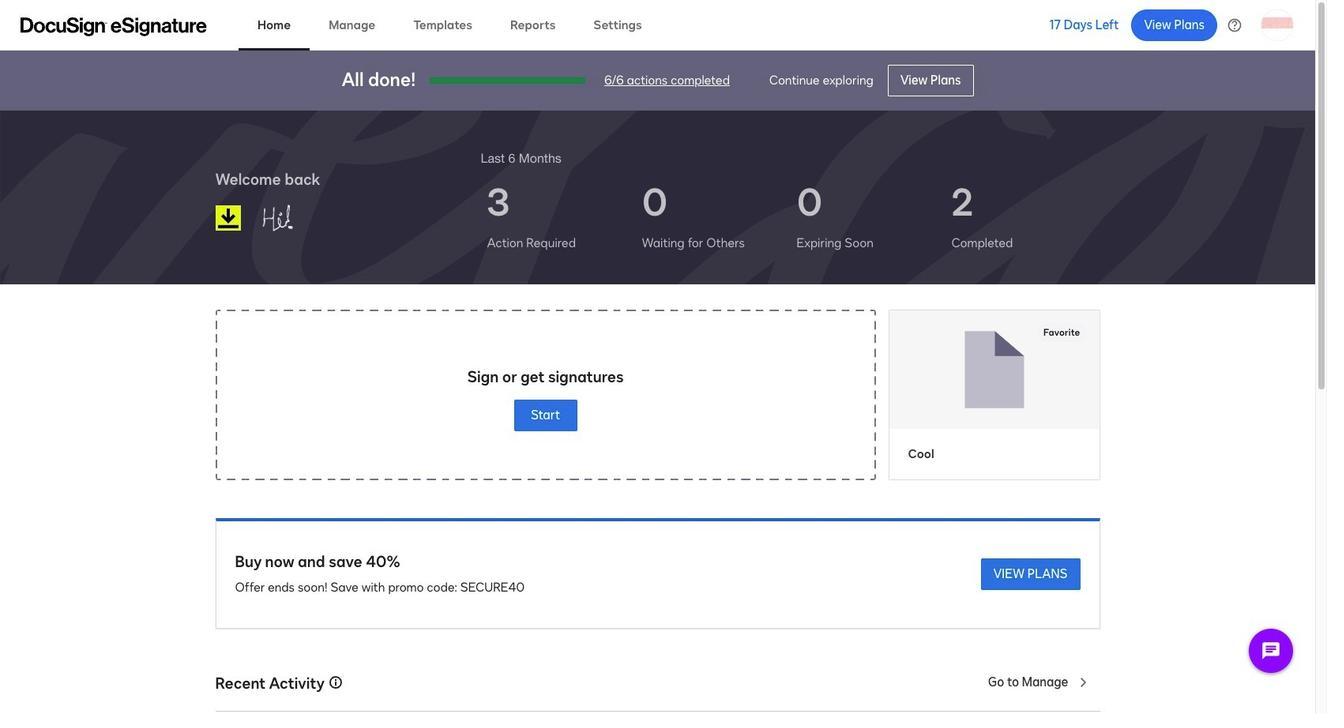 Task type: describe. For each thing, give the bounding box(es) containing it.
use cool image
[[890, 311, 1100, 429]]

your uploaded profile image image
[[1262, 9, 1294, 41]]

docusignlogo image
[[215, 206, 241, 231]]



Task type: locate. For each thing, give the bounding box(es) containing it.
heading
[[481, 149, 562, 168]]

generic name image
[[254, 198, 336, 239]]

docusign esignature image
[[21, 17, 207, 36]]

list
[[481, 168, 1101, 266]]



Task type: vqa. For each thing, say whether or not it's contained in the screenshot.
Use Cool Image
yes



